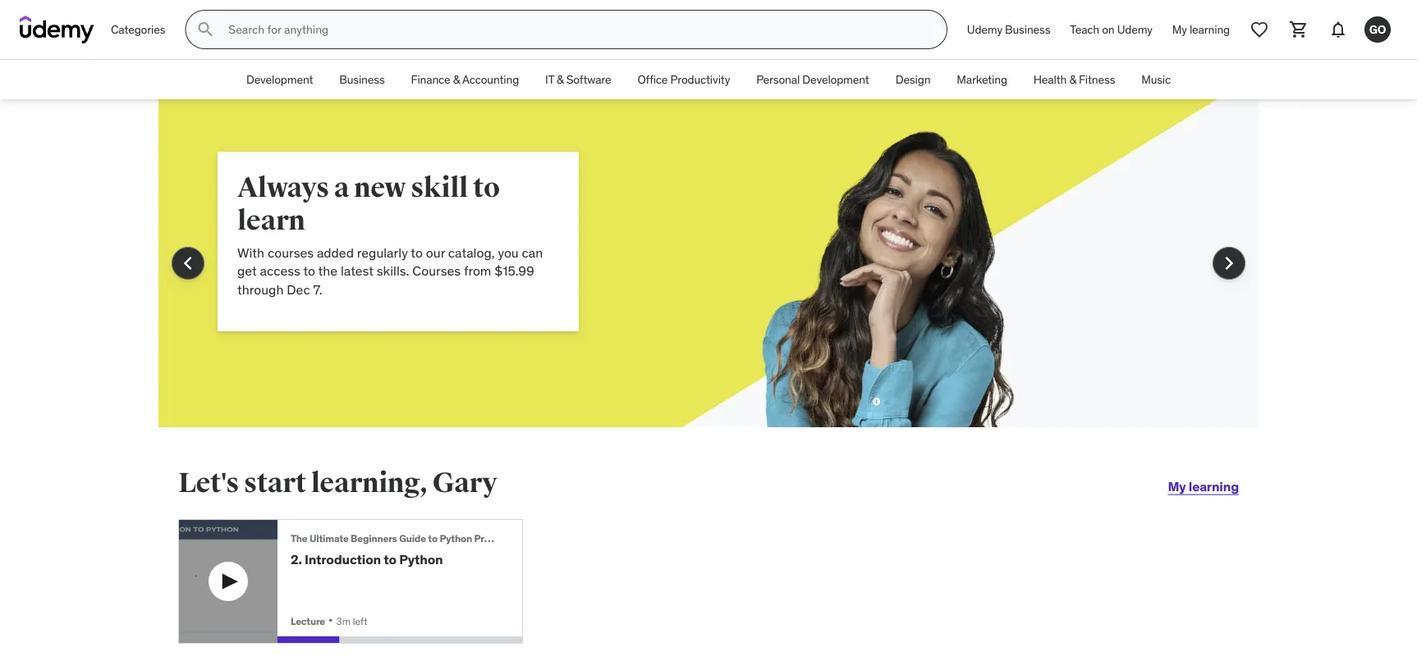 Task type: locate. For each thing, give the bounding box(es) containing it.
7.
[[313, 281, 322, 298]]

2 horizontal spatial &
[[1069, 72, 1076, 87]]

2 development from the left
[[803, 72, 869, 87]]

2. introduction to python link
[[291, 551, 496, 568]]

learning for the bottom my learning link
[[1189, 478, 1239, 495]]

wishlist image
[[1250, 20, 1270, 39]]

start
[[244, 466, 306, 501]]

& right health
[[1069, 72, 1076, 87]]

dec
[[287, 281, 310, 298]]

courses
[[412, 263, 461, 280]]

1 development from the left
[[246, 72, 313, 87]]

development
[[246, 72, 313, 87], [803, 72, 869, 87]]

it & software
[[545, 72, 611, 87]]

2 udemy from the left
[[1117, 22, 1153, 37]]

& inside 'link'
[[1069, 72, 1076, 87]]

18% complete image
[[278, 637, 339, 644]]

my for the bottom my learning link
[[1168, 478, 1186, 495]]

our
[[426, 244, 445, 261]]

&
[[453, 72, 460, 87], [557, 72, 564, 87], [1069, 72, 1076, 87]]

0 vertical spatial learning
[[1190, 22, 1230, 37]]

notifications image
[[1329, 20, 1348, 39]]

learning,
[[311, 466, 428, 501]]

my learning link
[[1163, 10, 1240, 49], [1168, 467, 1239, 507]]

it
[[545, 72, 554, 87]]

udemy
[[967, 22, 1003, 37], [1117, 22, 1153, 37]]

personal development
[[756, 72, 869, 87]]

design
[[896, 72, 931, 87]]

1 & from the left
[[453, 72, 460, 87]]

business left finance
[[339, 72, 385, 87]]

0 horizontal spatial development
[[246, 72, 313, 87]]

learning
[[1190, 22, 1230, 37], [1189, 478, 1239, 495]]

0 vertical spatial business
[[1005, 22, 1051, 37]]

to left our
[[411, 244, 423, 261]]

udemy business
[[967, 22, 1051, 37]]

1 vertical spatial my learning
[[1168, 478, 1239, 495]]

on
[[1102, 22, 1115, 37]]

1 vertical spatial business
[[339, 72, 385, 87]]

0 vertical spatial my learning
[[1172, 22, 1230, 37]]

udemy up marketing
[[967, 22, 1003, 37]]

fitness
[[1079, 72, 1115, 87]]

python right guide
[[440, 533, 472, 546]]

finance & accounting
[[411, 72, 519, 87]]

office
[[638, 72, 668, 87]]

my for the top my learning link
[[1172, 22, 1187, 37]]

teach
[[1070, 22, 1100, 37]]

personal development link
[[743, 60, 882, 99]]

•
[[328, 613, 333, 630]]

business
[[1005, 22, 1051, 37], [339, 72, 385, 87]]

shopping cart with 0 items image
[[1289, 20, 1309, 39]]

& right finance
[[453, 72, 460, 87]]

python down guide
[[399, 551, 443, 568]]

& right it
[[557, 72, 564, 87]]

teach on udemy link
[[1060, 10, 1163, 49]]

business up health
[[1005, 22, 1051, 37]]

office productivity link
[[624, 60, 743, 99]]

development link
[[233, 60, 326, 99]]

ultimate
[[310, 533, 349, 546]]

to
[[473, 171, 500, 205], [411, 244, 423, 261], [303, 263, 315, 280], [428, 533, 438, 546], [384, 551, 397, 568]]

0 horizontal spatial business
[[339, 72, 385, 87]]

& for software
[[557, 72, 564, 87]]

2 & from the left
[[557, 72, 564, 87]]

office productivity
[[638, 72, 730, 87]]

udemy right on
[[1117, 22, 1153, 37]]

business link
[[326, 60, 398, 99]]

3 & from the left
[[1069, 72, 1076, 87]]

1 vertical spatial my
[[1168, 478, 1186, 495]]

1 vertical spatial learning
[[1189, 478, 1239, 495]]

the ultimate beginners guide to python programming 2. introduction to python
[[291, 533, 537, 568]]

left
[[353, 616, 367, 629]]

my learning for the bottom my learning link
[[1168, 478, 1239, 495]]

learning for the top my learning link
[[1190, 22, 1230, 37]]

software
[[566, 72, 611, 87]]

udemy business link
[[957, 10, 1060, 49]]

my
[[1172, 22, 1187, 37], [1168, 478, 1186, 495]]

to right the skill
[[473, 171, 500, 205]]

1 horizontal spatial udemy
[[1117, 22, 1153, 37]]

let's
[[178, 466, 239, 501]]

programming
[[474, 533, 537, 546]]

latest
[[341, 263, 374, 280]]

udemy image
[[20, 16, 94, 44]]

python
[[440, 533, 472, 546], [399, 551, 443, 568]]

categories
[[111, 22, 165, 37]]

0 horizontal spatial udemy
[[967, 22, 1003, 37]]

access
[[260, 263, 300, 280]]

my learning
[[1172, 22, 1230, 37], [1168, 478, 1239, 495]]

get
[[237, 263, 257, 280]]

1 horizontal spatial business
[[1005, 22, 1051, 37]]

to down beginners
[[384, 551, 397, 568]]

1 horizontal spatial development
[[803, 72, 869, 87]]

1 horizontal spatial &
[[557, 72, 564, 87]]

let's start learning, gary
[[178, 466, 497, 501]]

0 horizontal spatial &
[[453, 72, 460, 87]]

0 vertical spatial my
[[1172, 22, 1187, 37]]

go link
[[1358, 10, 1398, 49]]

music link
[[1128, 60, 1184, 99]]



Task type: vqa. For each thing, say whether or not it's contained in the screenshot.
added
yes



Task type: describe. For each thing, give the bounding box(es) containing it.
design link
[[882, 60, 944, 99]]

always a new skill to learn with courses added regularly to our catalog, you can get access to the latest skills. courses from $15.99 through dec 7.
[[237, 171, 543, 298]]

udemy inside "link"
[[1117, 22, 1153, 37]]

health & fitness link
[[1021, 60, 1128, 99]]

a
[[334, 171, 349, 205]]

& for accounting
[[453, 72, 460, 87]]

to left the
[[303, 263, 315, 280]]

with
[[237, 244, 264, 261]]

1 udemy from the left
[[967, 22, 1003, 37]]

carousel element
[[158, 99, 1259, 467]]

$15.99
[[495, 263, 534, 280]]

submit search image
[[196, 20, 215, 39]]

marketing link
[[944, 60, 1021, 99]]

0 vertical spatial python
[[440, 533, 472, 546]]

productivity
[[671, 72, 730, 87]]

go
[[1369, 22, 1386, 37]]

introduction
[[305, 551, 381, 568]]

regularly
[[357, 244, 408, 261]]

through
[[237, 281, 284, 298]]

to right guide
[[428, 533, 438, 546]]

previous image
[[175, 250, 201, 277]]

can
[[522, 244, 543, 261]]

finance & accounting link
[[398, 60, 532, 99]]

music
[[1142, 72, 1171, 87]]

catalog,
[[448, 244, 495, 261]]

3m
[[336, 616, 350, 629]]

guide
[[399, 533, 426, 546]]

it & software link
[[532, 60, 624, 99]]

the
[[291, 533, 307, 546]]

2.
[[291, 551, 302, 568]]

teach on udemy
[[1070, 22, 1153, 37]]

skills.
[[377, 263, 409, 280]]

1 vertical spatial my learning link
[[1168, 467, 1239, 507]]

next image
[[1216, 250, 1242, 277]]

personal
[[756, 72, 800, 87]]

always
[[237, 171, 329, 205]]

the
[[318, 263, 338, 280]]

gary
[[433, 466, 497, 501]]

finance
[[411, 72, 450, 87]]

marketing
[[957, 72, 1007, 87]]

beginners
[[351, 533, 397, 546]]

accounting
[[462, 72, 519, 87]]

learn
[[237, 204, 305, 238]]

Search for anything text field
[[225, 16, 927, 44]]

& for fitness
[[1069, 72, 1076, 87]]

categories button
[[101, 10, 175, 49]]

new
[[354, 171, 406, 205]]

my learning for the top my learning link
[[1172, 22, 1230, 37]]

lecture • 3m left
[[291, 613, 367, 630]]

0 vertical spatial my learning link
[[1163, 10, 1240, 49]]

added
[[317, 244, 354, 261]]

you
[[498, 244, 519, 261]]

lecture
[[291, 616, 325, 629]]

health & fitness
[[1034, 72, 1115, 87]]

1 vertical spatial python
[[399, 551, 443, 568]]

skill
[[411, 171, 468, 205]]

health
[[1034, 72, 1067, 87]]

courses
[[268, 244, 314, 261]]

from
[[464, 263, 491, 280]]



